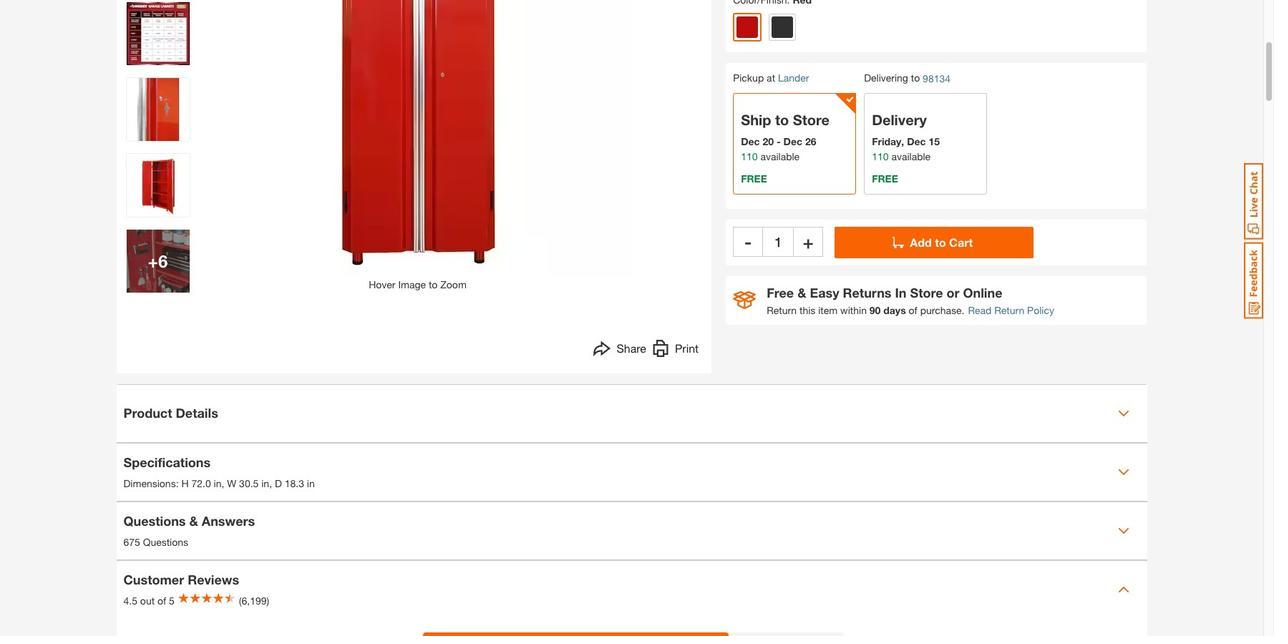 Task type: locate. For each thing, give the bounding box(es) containing it.
of
[[909, 304, 918, 316], [158, 595, 166, 607]]

dimensions:
[[124, 478, 179, 490]]

feedback link image
[[1245, 242, 1264, 319]]

& for questions
[[189, 514, 198, 529]]

available inside ship to store dec 20 - dec 26 110 available
[[761, 150, 800, 162]]

0 horizontal spatial 110
[[741, 150, 758, 162]]

& for free
[[798, 285, 807, 301]]

return down free
[[767, 304, 797, 316]]

to right add
[[936, 236, 947, 249]]

0 vertical spatial of
[[909, 304, 918, 316]]

delivering
[[865, 72, 909, 84]]

dec left 26
[[784, 135, 803, 147]]

4.5
[[124, 595, 137, 607]]

red husky free standing cabinets g3002tr us a0.3 image
[[126, 78, 189, 141]]

, left 'd' on the left of page
[[269, 478, 272, 490]]

in
[[214, 478, 222, 490], [262, 478, 269, 490], [307, 478, 315, 490]]

0 horizontal spatial free
[[741, 173, 768, 185]]

delivering to 98134
[[865, 72, 951, 84]]

-
[[777, 135, 781, 147], [745, 232, 752, 252]]

0 horizontal spatial +
[[148, 251, 158, 271]]

& inside 'free & easy returns in store or online return this item within 90 days of purchase. read return policy'
[[798, 285, 807, 301]]

2 in from the left
[[262, 478, 269, 490]]

1 caret image from the top
[[1118, 467, 1130, 478]]

questions up 675
[[124, 514, 186, 529]]

1 vertical spatial -
[[745, 232, 752, 252]]

dec left 20
[[741, 135, 760, 147]]

read
[[969, 304, 992, 316]]

0 horizontal spatial in
[[214, 478, 222, 490]]

print
[[675, 341, 699, 355]]

1 free from the left
[[741, 173, 768, 185]]

1 vertical spatial &
[[189, 514, 198, 529]]

store up purchase.
[[911, 285, 944, 301]]

1 horizontal spatial available
[[892, 150, 931, 162]]

1 vertical spatial of
[[158, 595, 166, 607]]

add to cart
[[911, 236, 973, 249]]

of right days
[[909, 304, 918, 316]]

4.5 out of 5
[[124, 595, 175, 607]]

1 horizontal spatial +
[[804, 232, 814, 252]]

72.0
[[192, 478, 211, 490]]

in right 18.3
[[307, 478, 315, 490]]

110
[[741, 150, 758, 162], [872, 150, 889, 162]]

3 caret image from the top
[[1118, 584, 1130, 596]]

zoom
[[441, 278, 467, 290]]

easy
[[810, 285, 840, 301]]

675
[[124, 536, 140, 549]]

add
[[911, 236, 932, 249]]

return right read
[[995, 304, 1025, 316]]

1 horizontal spatial &
[[798, 285, 807, 301]]

free
[[767, 285, 794, 301]]

0 horizontal spatial return
[[767, 304, 797, 316]]

dec left 15
[[908, 135, 926, 147]]

dec
[[741, 135, 760, 147], [784, 135, 803, 147], [908, 135, 926, 147]]

hover image to zoom button
[[203, 0, 633, 292]]

0 vertical spatial -
[[777, 135, 781, 147]]

w
[[227, 478, 236, 490]]

1 horizontal spatial ,
[[269, 478, 272, 490]]

black image
[[772, 16, 794, 38]]

1 horizontal spatial 110
[[872, 150, 889, 162]]

out
[[140, 595, 155, 607]]

ship to store dec 20 - dec 26 110 available
[[741, 112, 830, 162]]

2 return from the left
[[995, 304, 1025, 316]]

free for to
[[741, 173, 768, 185]]

store up 26
[[793, 112, 830, 128]]

None field
[[764, 227, 794, 257]]

product
[[124, 405, 172, 421]]

free down friday,
[[872, 173, 899, 185]]

2 free from the left
[[872, 173, 899, 185]]

policy
[[1028, 304, 1055, 316]]

pickup
[[734, 72, 764, 84]]

110 down the ship
[[741, 150, 758, 162]]

answers
[[202, 514, 255, 529]]

0 vertical spatial &
[[798, 285, 807, 301]]

2 caret image from the top
[[1118, 525, 1130, 537]]

- inside button
[[745, 232, 752, 252]]

to left the '98134' link
[[912, 72, 920, 84]]

red husky free standing cabinets g3002tr us 1d.4 image
[[126, 154, 189, 217]]

online
[[964, 285, 1003, 301]]

+
[[804, 232, 814, 252], [148, 251, 158, 271]]

specifications
[[124, 455, 211, 471]]

2 available from the left
[[892, 150, 931, 162]]

- button
[[734, 227, 764, 257]]

questions
[[124, 514, 186, 529], [143, 536, 188, 549]]

1 horizontal spatial return
[[995, 304, 1025, 316]]

returns
[[843, 285, 892, 301]]

0 vertical spatial caret image
[[1118, 467, 1130, 478]]

in
[[896, 285, 907, 301]]

share
[[617, 341, 647, 355]]

cart
[[950, 236, 973, 249]]

0 horizontal spatial dec
[[741, 135, 760, 147]]

2 horizontal spatial dec
[[908, 135, 926, 147]]

1 horizontal spatial free
[[872, 173, 899, 185]]

live chat image
[[1245, 163, 1264, 240]]

caret image
[[1118, 467, 1130, 478], [1118, 525, 1130, 537], [1118, 584, 1130, 596]]

3 in from the left
[[307, 478, 315, 490]]

return
[[767, 304, 797, 316], [995, 304, 1025, 316]]

available down 20
[[761, 150, 800, 162]]

1 horizontal spatial in
[[262, 478, 269, 490]]

of left 5
[[158, 595, 166, 607]]

to right the ship
[[776, 112, 789, 128]]

, left w
[[222, 478, 224, 490]]

1 horizontal spatial -
[[777, 135, 781, 147]]

,
[[222, 478, 224, 490], [269, 478, 272, 490]]

1 , from the left
[[222, 478, 224, 490]]

0 horizontal spatial &
[[189, 514, 198, 529]]

1 in from the left
[[214, 478, 222, 490]]

0 horizontal spatial -
[[745, 232, 752, 252]]

customer reviews
[[124, 572, 239, 588]]

& left answers
[[189, 514, 198, 529]]

3 dec from the left
[[908, 135, 926, 147]]

26
[[806, 135, 817, 147]]

& inside questions & answers 675 questions
[[189, 514, 198, 529]]

2 vertical spatial caret image
[[1118, 584, 1130, 596]]

add to cart button
[[835, 227, 1034, 258]]

details
[[176, 405, 218, 421]]

98134
[[923, 72, 951, 84]]

+ for +
[[804, 232, 814, 252]]

caret image for h
[[1118, 467, 1130, 478]]

1 110 from the left
[[741, 150, 758, 162]]

- right 20
[[777, 135, 781, 147]]

to left zoom
[[429, 278, 438, 290]]

2 110 from the left
[[872, 150, 889, 162]]

in left 'd' on the left of page
[[262, 478, 269, 490]]

+ inside button
[[804, 232, 814, 252]]

free
[[741, 173, 768, 185], [872, 173, 899, 185]]

- up icon
[[745, 232, 752, 252]]

110 inside ship to store dec 20 - dec 26 110 available
[[741, 150, 758, 162]]

15
[[929, 135, 940, 147]]

store
[[793, 112, 830, 128], [911, 285, 944, 301]]

days
[[884, 304, 906, 316]]

1 vertical spatial caret image
[[1118, 525, 1130, 537]]

to inside ship to store dec 20 - dec 26 110 available
[[776, 112, 789, 128]]

delivery
[[872, 112, 927, 128]]

1 available from the left
[[761, 150, 800, 162]]

0 horizontal spatial available
[[761, 150, 800, 162]]

caret image
[[1118, 408, 1130, 419]]

&
[[798, 285, 807, 301], [189, 514, 198, 529]]

1 horizontal spatial dec
[[784, 135, 803, 147]]

questions right 675
[[143, 536, 188, 549]]

to for cart
[[936, 236, 947, 249]]

purchase.
[[921, 304, 965, 316]]

30.5
[[239, 478, 259, 490]]

free down 20
[[741, 173, 768, 185]]

1 horizontal spatial store
[[911, 285, 944, 301]]

0 vertical spatial store
[[793, 112, 830, 128]]

in left w
[[214, 478, 222, 490]]

available
[[761, 150, 800, 162], [892, 150, 931, 162]]

0 horizontal spatial ,
[[222, 478, 224, 490]]

lander button
[[778, 72, 810, 84]]

product details button
[[116, 385, 1148, 442]]

& up this
[[798, 285, 807, 301]]

1 horizontal spatial of
[[909, 304, 918, 316]]

110 down friday,
[[872, 150, 889, 162]]

1 vertical spatial store
[[911, 285, 944, 301]]

to
[[912, 72, 920, 84], [776, 112, 789, 128], [936, 236, 947, 249], [429, 278, 438, 290]]

to inside delivering to 98134
[[912, 72, 920, 84]]

lander
[[778, 72, 810, 84]]

red image
[[737, 16, 759, 38]]

within
[[841, 304, 867, 316]]

1 return from the left
[[767, 304, 797, 316]]

2 horizontal spatial in
[[307, 478, 315, 490]]

store inside 'free & easy returns in store or online return this item within 90 days of purchase. read return policy'
[[911, 285, 944, 301]]

available down friday,
[[892, 150, 931, 162]]

0 horizontal spatial store
[[793, 112, 830, 128]]



Task type: describe. For each thing, give the bounding box(es) containing it.
product details
[[124, 405, 218, 421]]

5
[[169, 595, 175, 607]]

2 , from the left
[[269, 478, 272, 490]]

of inside 'free & easy returns in store or online return this item within 90 days of purchase. read return policy'
[[909, 304, 918, 316]]

at
[[767, 72, 776, 84]]

icon image
[[734, 292, 756, 310]]

+ for + 6
[[148, 251, 158, 271]]

share button
[[594, 340, 647, 361]]

+ 6
[[148, 251, 168, 271]]

free for friday,
[[872, 173, 899, 185]]

image
[[398, 278, 426, 290]]

hover image to zoom
[[369, 278, 467, 290]]

or
[[947, 285, 960, 301]]

available inside delivery friday, dec 15 110 available
[[892, 150, 931, 162]]

1 dec from the left
[[741, 135, 760, 147]]

20
[[763, 135, 774, 147]]

ship
[[741, 112, 772, 128]]

print button
[[652, 340, 699, 361]]

red husky free standing cabinets g3002tr us 66.5 image
[[126, 230, 189, 293]]

store inside ship to store dec 20 - dec 26 110 available
[[793, 112, 830, 128]]

+ button
[[794, 227, 824, 257]]

to for 98134
[[912, 72, 920, 84]]

110 inside delivery friday, dec 15 110 available
[[872, 150, 889, 162]]

specifications dimensions: h 72.0 in , w 30.5 in , d 18.3 in
[[124, 455, 315, 490]]

18.3
[[285, 478, 304, 490]]

item
[[819, 304, 838, 316]]

0 vertical spatial questions
[[124, 514, 186, 529]]

(6,199)
[[239, 595, 269, 607]]

reviews
[[188, 572, 239, 588]]

this
[[800, 304, 816, 316]]

- inside ship to store dec 20 - dec 26 110 available
[[777, 135, 781, 147]]

dec inside delivery friday, dec 15 110 available
[[908, 135, 926, 147]]

read return policy link
[[969, 303, 1055, 318]]

d
[[275, 478, 282, 490]]

98134 link
[[923, 71, 951, 86]]

hover
[[369, 278, 396, 290]]

questions & answers 675 questions
[[124, 514, 255, 549]]

2 dec from the left
[[784, 135, 803, 147]]

red husky free standing cabinets g3002tr us 40.2 image
[[126, 2, 189, 65]]

customer
[[124, 572, 184, 588]]

caret image for answers
[[1118, 525, 1130, 537]]

90
[[870, 304, 881, 316]]

6
[[158, 251, 168, 271]]

free & easy returns in store or online return this item within 90 days of purchase. read return policy
[[767, 285, 1055, 316]]

0 horizontal spatial of
[[158, 595, 166, 607]]

friday,
[[872, 135, 905, 147]]

1 vertical spatial questions
[[143, 536, 188, 549]]

pickup at lander
[[734, 72, 810, 84]]

to for store
[[776, 112, 789, 128]]

delivery friday, dec 15 110 available
[[872, 112, 940, 162]]

h
[[181, 478, 189, 490]]



Task type: vqa. For each thing, say whether or not it's contained in the screenshot.
'98134' link at the top right
yes



